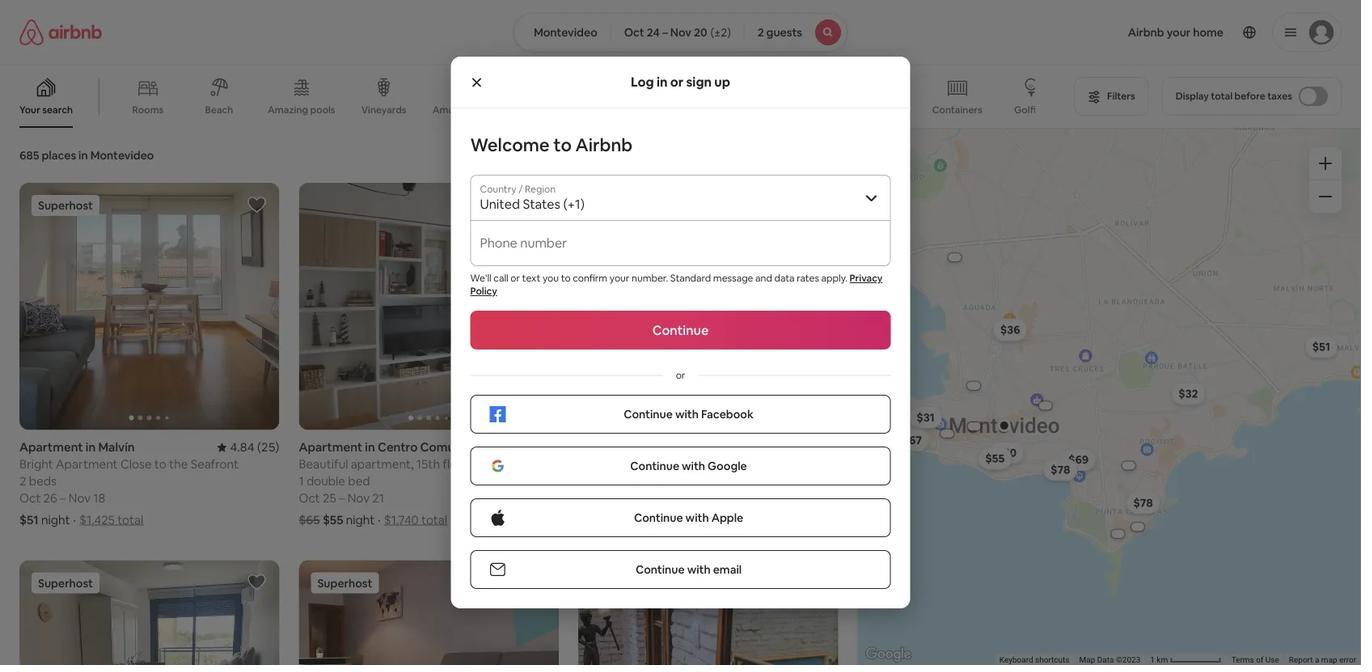 Task type: vqa. For each thing, say whether or not it's contained in the screenshot.
what this place offers
no



Task type: describe. For each thing, give the bounding box(es) containing it.
bed
[[348, 473, 370, 489]]

continue with email
[[636, 562, 742, 577]]

total inside 1 double bed oct 25 – nov 21 $65 $55 night · $1,740 total
[[422, 512, 448, 528]]

none search field containing montevideo
[[514, 13, 848, 52]]

night inside apartment in malvín bright apartment close to the seafront 2 beds oct 26 – nov 18 $51 night · $1,425 total
[[41, 512, 70, 528]]

ocean
[[623, 456, 658, 472]]

$67 button
[[895, 429, 930, 451]]

apartment for apartment
[[19, 439, 83, 455]]

error
[[1340, 655, 1357, 665]]

in for apartment in parque rodó elegant ocean view apartment 2 beds oct 25 – nov 21 · $2,439 total
[[645, 439, 655, 455]]

oct inside apartment in malvín bright apartment close to the seafront 2 beds oct 26 – nov 18 $51 night · $1,425 total
[[19, 490, 41, 506]]

keyboard shortcuts
[[1000, 655, 1070, 665]]

oct 24 – nov 20 (±2)
[[625, 25, 731, 40]]

apartment for elegant
[[578, 439, 642, 455]]

$55 inside 1 double bed oct 25 – nov 21 $65 $55 night · $1,740 total
[[323, 512, 344, 528]]

message
[[714, 272, 754, 284]]

up
[[715, 74, 731, 90]]

total inside button
[[1212, 90, 1233, 102]]

continue with email button
[[471, 550, 891, 589]]

apply.
[[822, 272, 848, 284]]

zoom out image
[[1320, 190, 1333, 203]]

in right 'places'
[[79, 148, 88, 163]]

total inside apartment in parque rodó elegant ocean view apartment 2 beds oct 25 – nov 21 · $2,439 total
[[681, 512, 707, 528]]

google image
[[862, 644, 915, 665]]

km
[[1157, 655, 1169, 665]]

map
[[1322, 655, 1338, 665]]

$1,740 total button
[[384, 512, 448, 528]]

21 inside 1 double bed oct 25 – nov 21 $65 $55 night · $1,740 total
[[372, 490, 384, 506]]

shortcuts
[[1036, 655, 1070, 665]]

bed
[[830, 104, 847, 116]]

2 inside apartment in parque rodó elegant ocean view apartment 2 beds oct 25 – nov 21 · $2,439 total
[[578, 473, 585, 489]]

$69 button
[[1062, 449, 1096, 471]]

beds inside apartment in malvín bright apartment close to the seafront 2 beds oct 26 – nov 18 $51 night · $1,425 total
[[29, 473, 57, 489]]

rodó
[[700, 439, 730, 455]]

policy
[[471, 285, 497, 297]]

nov inside search box
[[671, 25, 692, 40]]

1 for 1 double bed oct 25 – nov 21 $65 $55 night · $1,740 total
[[299, 473, 304, 489]]

to inside apartment in malvín bright apartment close to the seafront 2 beds oct 26 – nov 18 $51 night · $1,425 total
[[154, 456, 167, 472]]

rooms
[[132, 104, 164, 116]]

0 horizontal spatial montevideo
[[90, 148, 154, 163]]

call
[[494, 272, 509, 284]]

tiny homes
[[752, 104, 804, 116]]

data
[[775, 272, 795, 284]]

amazing pools
[[268, 104, 336, 116]]

$78 inside button
[[1134, 496, 1153, 510]]

privacy policy
[[471, 272, 883, 297]]

1 km button
[[1146, 654, 1227, 665]]

$51 inside apartment in malvín bright apartment close to the seafront 2 beds oct 26 – nov 18 $51 night · $1,425 total
[[19, 512, 39, 528]]

sign
[[687, 74, 712, 90]]

malvín
[[98, 439, 135, 455]]

airbnb
[[576, 133, 633, 156]]

terms of use link
[[1232, 655, 1280, 665]]

25 inside 1 double bed oct 25 – nov 21 $65 $55 night · $1,740 total
[[323, 490, 336, 506]]

montevideo button
[[514, 13, 612, 52]]

– inside search box
[[663, 25, 668, 40]]

display total before taxes
[[1176, 90, 1293, 102]]

$2,439
[[640, 512, 678, 528]]

report
[[1290, 655, 1314, 665]]

of
[[1257, 655, 1264, 665]]

continue for continue with email
[[636, 562, 685, 577]]

confirm
[[573, 272, 608, 284]]

· inside apartment in malvín bright apartment close to the seafront 2 beds oct 26 – nov 18 $51 night · $1,425 total
[[73, 512, 76, 528]]

1 km
[[1151, 655, 1171, 665]]

nov inside 1 double bed oct 25 – nov 21 $65 $55 night · $1,740 total
[[348, 490, 370, 506]]

apartment in malvín bright apartment close to the seafront 2 beds oct 26 – nov 18 $51 night · $1,425 total
[[19, 439, 239, 528]]

farms
[[689, 104, 717, 116]]

close
[[121, 456, 152, 472]]

your search
[[19, 104, 73, 116]]

$1,425
[[79, 512, 115, 528]]

$65
[[299, 512, 320, 528]]

apartment in parque rodó elegant ocean view apartment 2 beds oct 25 – nov 21 · $2,439 total
[[578, 439, 749, 528]]

in for apartment in malvín bright apartment close to the seafront 2 beds oct 26 – nov 18 $51 night · $1,425 total
[[86, 439, 96, 455]]

$31 button
[[910, 406, 942, 429]]

685
[[19, 148, 39, 163]]

5.0
[[796, 439, 814, 455]]

$78 inside $55 $78
[[1051, 463, 1071, 477]]

you
[[543, 272, 559, 284]]

we'll
[[471, 272, 492, 284]]

golfing
[[1015, 104, 1048, 116]]

standard
[[671, 272, 712, 284]]

log in or sign up
[[631, 74, 731, 90]]

view
[[660, 456, 686, 472]]

google
[[708, 459, 747, 473]]

$31
[[917, 410, 935, 425]]

rates
[[797, 272, 820, 284]]

we'll call or text you to confirm your number. standard message and data rates apply.
[[471, 272, 848, 284]]

add to wishlist: apartment in parque batlle - villa dolores image
[[247, 572, 267, 592]]

– inside apartment in parque rodó elegant ocean view apartment 2 beds oct 25 – nov 21 · $2,439 total
[[619, 490, 625, 506]]

log
[[631, 74, 654, 90]]

add to wishlist: vacation home in centro comunal zonal 1 image
[[806, 572, 826, 592]]

5.0 (11)
[[796, 439, 839, 455]]

$36
[[1001, 323, 1021, 337]]

report a map error
[[1290, 655, 1357, 665]]

search
[[42, 104, 73, 116]]

profile element
[[868, 0, 1343, 65]]

with for apple
[[686, 511, 709, 525]]

2 inside 2 guests button
[[758, 25, 764, 40]]

display total before taxes button
[[1163, 77, 1343, 116]]

beds inside apartment in parque rodó elegant ocean view apartment 2 beds oct 25 – nov 21 · $2,439 total
[[588, 473, 616, 489]]

privacy
[[850, 272, 883, 284]]

· inside apartment in parque rodó elegant ocean view apartment 2 beds oct 25 – nov 21 · $2,439 total
[[634, 512, 637, 528]]

continue with facebook
[[624, 407, 754, 422]]

nov inside apartment in malvín bright apartment close to the seafront 2 beds oct 26 – nov 18 $51 night · $1,425 total
[[69, 490, 91, 506]]

terms of use
[[1232, 655, 1280, 665]]

before
[[1235, 90, 1266, 102]]

21 inside apartment in parque rodó elegant ocean view apartment 2 beds oct 25 – nov 21 · $2,439 total
[[652, 490, 664, 506]]

keyboard
[[1000, 655, 1034, 665]]

4.88 out of 5 average rating,  16 reviews image
[[497, 439, 559, 455]]

continue for continue with google
[[631, 459, 680, 473]]

continue with apple button
[[471, 498, 891, 537]]

1 double bed oct 25 – nov 21 $65 $55 night · $1,740 total
[[299, 473, 448, 528]]

2 vertical spatial or
[[676, 369, 686, 382]]



Task type: locate. For each thing, give the bounding box(es) containing it.
in left malvín
[[86, 439, 96, 455]]

25 down double
[[323, 490, 336, 506]]

use
[[1266, 655, 1280, 665]]

continue with facebook button
[[471, 395, 891, 434]]

night down 'bed'
[[346, 512, 375, 528]]

None search field
[[514, 13, 848, 52]]

0 horizontal spatial $55
[[323, 512, 344, 528]]

$78 button
[[1044, 458, 1078, 481], [1126, 491, 1161, 514]]

2 left the guests
[[758, 25, 764, 40]]

add to wishlist: apartment in punta carretas image
[[527, 572, 546, 592]]

$55
[[986, 451, 1005, 466], [323, 512, 344, 528]]

oct inside apartment in parque rodó elegant ocean view apartment 2 beds oct 25 – nov 21 · $2,439 total
[[578, 490, 600, 506]]

(±2)
[[711, 25, 731, 40]]

20
[[694, 25, 708, 40]]

total right $1,425
[[117, 512, 144, 528]]

0 horizontal spatial $78
[[1051, 463, 1071, 477]]

1 vertical spatial $78
[[1134, 496, 1153, 510]]

0 vertical spatial $78 button
[[1044, 458, 1078, 481]]

$32
[[1179, 386, 1199, 401]]

seafront
[[191, 456, 239, 472]]

1 horizontal spatial 1
[[1151, 655, 1155, 665]]

1 horizontal spatial ·
[[378, 512, 381, 528]]

facebook
[[702, 407, 754, 422]]

$67 $69
[[902, 433, 1089, 467]]

display
[[1176, 90, 1210, 102]]

2 25 from the left
[[602, 490, 616, 506]]

in up ocean
[[645, 439, 655, 455]]

$51 button
[[1306, 336, 1338, 358]]

with
[[676, 407, 699, 422], [682, 459, 706, 473], [686, 511, 709, 525], [688, 562, 711, 577]]

welcome
[[471, 133, 550, 156]]

to down countryside
[[554, 133, 572, 156]]

number.
[[632, 272, 669, 284]]

night inside 1 double bed oct 25 – nov 21 $65 $55 night · $1,740 total
[[346, 512, 375, 528]]

$69
[[1069, 453, 1089, 467]]

4.84 out of 5 average rating,  25 reviews image
[[217, 439, 280, 455]]

2 guests button
[[744, 13, 848, 52]]

nov down 'bed'
[[348, 490, 370, 506]]

21 up $2,439
[[652, 490, 664, 506]]

in inside "dialog"
[[657, 74, 668, 90]]

with for email
[[688, 562, 711, 577]]

$51 inside button
[[1313, 340, 1331, 354]]

$51
[[1313, 340, 1331, 354], [19, 512, 39, 528]]

(16)
[[537, 439, 559, 455]]

18
[[93, 490, 105, 506]]

nov up $2,439
[[627, 490, 649, 506]]

with up parque
[[676, 407, 699, 422]]

$1,425 total button
[[79, 512, 144, 528]]

1 horizontal spatial 2
[[578, 473, 585, 489]]

0 horizontal spatial 25
[[323, 490, 336, 506]]

with for facebook
[[676, 407, 699, 422]]

oct down the elegant
[[578, 490, 600, 506]]

nov left "18"
[[69, 490, 91, 506]]

+1 telephone field
[[498, 241, 882, 257]]

· inside 1 double bed oct 25 – nov 21 $65 $55 night · $1,740 total
[[378, 512, 381, 528]]

0 horizontal spatial night
[[41, 512, 70, 528]]

in inside apartment in parque rodó elegant ocean view apartment 2 beds oct 25 – nov 21 · $2,439 total
[[645, 439, 655, 455]]

parque
[[657, 439, 697, 455]]

a
[[1316, 655, 1320, 665]]

1 horizontal spatial montevideo
[[534, 25, 598, 40]]

your
[[610, 272, 630, 284]]

apartment up the elegant
[[578, 439, 642, 455]]

1 horizontal spatial beds
[[588, 473, 616, 489]]

apartment inside apartment in parque rodó elegant ocean view apartment 2 beds oct 25 – nov 21 · $2,439 total
[[578, 439, 642, 455]]

google map
showing 21 stays. region
[[858, 128, 1362, 665]]

$55 button
[[978, 447, 1012, 470]]

apple
[[712, 511, 744, 525]]

· left $2,439
[[634, 512, 637, 528]]

2 guests
[[758, 25, 803, 40]]

– inside apartment in malvín bright apartment close to the seafront 2 beds oct 26 – nov 18 $51 night · $1,425 total
[[60, 490, 66, 506]]

$2,439 total button
[[640, 512, 707, 528]]

25 down the elegant
[[602, 490, 616, 506]]

0 horizontal spatial 2
[[19, 473, 26, 489]]

5.0 out of 5 average rating,  11 reviews image
[[783, 439, 839, 455]]

1 horizontal spatial $51
[[1313, 340, 1331, 354]]

2 horizontal spatial ·
[[634, 512, 637, 528]]

1 vertical spatial montevideo
[[90, 148, 154, 163]]

4.88 (16)
[[510, 439, 559, 455]]

amazing for amazing pools
[[268, 104, 308, 116]]

1 vertical spatial 1
[[1151, 655, 1155, 665]]

3 · from the left
[[634, 512, 637, 528]]

– down double
[[339, 490, 345, 506]]

with left apple in the bottom of the page
[[686, 511, 709, 525]]

(25)
[[257, 439, 280, 455]]

beds down the elegant
[[588, 473, 616, 489]]

countryside
[[527, 104, 583, 116]]

2 down "bright"
[[19, 473, 26, 489]]

oct up $65
[[299, 490, 320, 506]]

21 up $1,740
[[372, 490, 384, 506]]

– inside 1 double bed oct 25 – nov 21 $65 $55 night · $1,740 total
[[339, 490, 345, 506]]

beach
[[205, 104, 233, 116]]

night down 26 at the bottom left
[[41, 512, 70, 528]]

· left $1,740
[[378, 512, 381, 528]]

(11)
[[816, 439, 839, 455]]

zoom in image
[[1320, 157, 1333, 170]]

0 vertical spatial or
[[671, 74, 684, 90]]

0 horizontal spatial $51
[[19, 512, 39, 528]]

1 horizontal spatial $78 button
[[1126, 491, 1161, 514]]

continue with apple
[[634, 511, 744, 525]]

data
[[1098, 655, 1115, 665]]

total left apple in the bottom of the page
[[681, 512, 707, 528]]

amazing for amazing views
[[433, 103, 473, 116]]

apartment down malvín
[[56, 456, 118, 472]]

– right 26 at the bottom left
[[60, 490, 66, 506]]

bed & breakfasts
[[830, 104, 907, 116]]

montevideo inside button
[[534, 25, 598, 40]]

– down ocean
[[619, 490, 625, 506]]

©2023
[[1117, 655, 1141, 665]]

add to wishlist: apartment in malvín image
[[247, 195, 267, 214]]

to
[[554, 133, 572, 156], [561, 272, 571, 284], [154, 456, 167, 472]]

1 horizontal spatial amazing
[[433, 103, 473, 116]]

elegant
[[578, 456, 621, 472]]

with for google
[[682, 459, 706, 473]]

continue inside button
[[636, 562, 685, 577]]

+1
[[480, 241, 493, 257]]

$1,740
[[384, 512, 419, 528]]

$36 button
[[993, 319, 1028, 341]]

total left before
[[1212, 90, 1233, 102]]

privacy policy link
[[471, 272, 883, 297]]

0 vertical spatial $78
[[1051, 463, 1071, 477]]

$55 inside $55 $78
[[986, 451, 1005, 466]]

2 · from the left
[[378, 512, 381, 528]]

pools
[[310, 104, 336, 116]]

25 inside apartment in parque rodó elegant ocean view apartment 2 beds oct 25 – nov 21 · $2,439 total
[[602, 490, 616, 506]]

text
[[522, 272, 541, 284]]

keyboard shortcuts button
[[1000, 654, 1070, 665]]

0 vertical spatial to
[[554, 133, 572, 156]]

beds
[[29, 473, 57, 489], [588, 473, 616, 489]]

1 inside 1 double bed oct 25 – nov 21 $65 $55 night · $1,740 total
[[299, 473, 304, 489]]

0 vertical spatial 1
[[299, 473, 304, 489]]

with down parque
[[682, 459, 706, 473]]

1 beds from the left
[[29, 473, 57, 489]]

report a map error link
[[1290, 655, 1357, 665]]

continue inside button
[[631, 459, 680, 473]]

4.84 (25)
[[230, 439, 280, 455]]

1 · from the left
[[73, 512, 76, 528]]

2 inside apartment in malvín bright apartment close to the seafront 2 beds oct 26 – nov 18 $51 night · $1,425 total
[[19, 473, 26, 489]]

0 vertical spatial $55
[[986, 451, 1005, 466]]

breakfasts
[[858, 104, 907, 116]]

1 horizontal spatial 21
[[652, 490, 664, 506]]

2 beds from the left
[[588, 473, 616, 489]]

taxes
[[1268, 90, 1293, 102]]

1 for 1 km
[[1151, 655, 1155, 665]]

0 horizontal spatial ·
[[73, 512, 76, 528]]

double
[[307, 473, 345, 489]]

1 vertical spatial or
[[511, 272, 520, 284]]

continue for continue with facebook
[[624, 407, 673, 422]]

–
[[663, 25, 668, 40], [60, 490, 66, 506], [339, 490, 345, 506], [619, 490, 625, 506]]

1 vertical spatial $55
[[323, 512, 344, 528]]

total right $1,740
[[422, 512, 448, 528]]

amazing views
[[433, 103, 501, 116]]

– right 24
[[663, 25, 668, 40]]

in inside apartment in malvín bright apartment close to the seafront 2 beds oct 26 – nov 18 $51 night · $1,425 total
[[86, 439, 96, 455]]

to right you
[[561, 272, 571, 284]]

add to wishlist: apartment in centro comunal zonal 1 image
[[527, 195, 546, 214]]

· left $1,425
[[73, 512, 76, 528]]

amazing left pools
[[268, 104, 308, 116]]

in for log in or sign up
[[657, 74, 668, 90]]

1
[[299, 473, 304, 489], [1151, 655, 1155, 665]]

1 21 from the left
[[372, 490, 384, 506]]

1 horizontal spatial 25
[[602, 490, 616, 506]]

in right log
[[657, 74, 668, 90]]

$32 button
[[1172, 382, 1206, 405]]

or left sign
[[671, 74, 684, 90]]

nov inside apartment in parque rodó elegant ocean view apartment 2 beds oct 25 – nov 21 · $2,439 total
[[627, 490, 649, 506]]

1 night from the left
[[41, 512, 70, 528]]

or for sign
[[671, 74, 684, 90]]

$50 button
[[990, 441, 1024, 464]]

1 vertical spatial $78 button
[[1126, 491, 1161, 514]]

with left email
[[688, 562, 711, 577]]

0 horizontal spatial 1
[[299, 473, 304, 489]]

1 left the km
[[1151, 655, 1155, 665]]

0 horizontal spatial 21
[[372, 490, 384, 506]]

or right "call"
[[511, 272, 520, 284]]

or up the continue with facebook button
[[676, 369, 686, 382]]

with inside the continue with facebook button
[[676, 407, 699, 422]]

1 vertical spatial to
[[561, 272, 571, 284]]

apartment
[[19, 439, 83, 455], [578, 439, 642, 455], [56, 456, 118, 472]]

2 horizontal spatial 2
[[758, 25, 764, 40]]

1 vertical spatial $51
[[19, 512, 39, 528]]

bright
[[19, 456, 53, 472]]

0 horizontal spatial amazing
[[268, 104, 308, 116]]

to left the 'the'
[[154, 456, 167, 472]]

2 down the elegant
[[578, 473, 585, 489]]

1 horizontal spatial $55
[[986, 451, 1005, 466]]

map data ©2023
[[1080, 655, 1141, 665]]

oct inside 1 double bed oct 25 – nov 21 $65 $55 night · $1,740 total
[[299, 490, 320, 506]]

2 vertical spatial to
[[154, 456, 167, 472]]

nov left 20
[[671, 25, 692, 40]]

apartment up "bright"
[[19, 439, 83, 455]]

with inside continue with google button
[[682, 459, 706, 473]]

2 night from the left
[[346, 512, 375, 528]]

0 vertical spatial montevideo
[[534, 25, 598, 40]]

log in dialog
[[451, 57, 911, 609]]

1 25 from the left
[[323, 490, 336, 506]]

$67
[[902, 433, 922, 447]]

beds down "bright"
[[29, 473, 57, 489]]

1 horizontal spatial night
[[346, 512, 375, 528]]

montevideo down rooms
[[90, 148, 154, 163]]

with inside continue with apple button
[[686, 511, 709, 525]]

with inside continue with email button
[[688, 562, 711, 577]]

1 horizontal spatial $78
[[1134, 496, 1153, 510]]

continue
[[624, 407, 673, 422], [631, 459, 680, 473], [634, 511, 683, 525], [636, 562, 685, 577]]

montevideo up countryside
[[534, 25, 598, 40]]

1 left double
[[299, 473, 304, 489]]

oct left 24
[[625, 25, 645, 40]]

0 vertical spatial $51
[[1313, 340, 1331, 354]]

2 21 from the left
[[652, 490, 664, 506]]

views
[[475, 103, 501, 116]]

cabins
[[616, 104, 648, 116]]

amazing left views at the top
[[433, 103, 473, 116]]

oct left 26 at the bottom left
[[19, 490, 41, 506]]

oct inside search box
[[625, 25, 645, 40]]

or for text
[[511, 272, 520, 284]]

group
[[19, 183, 280, 430], [299, 183, 559, 430], [578, 183, 839, 430], [19, 560, 280, 665], [299, 560, 559, 665], [578, 560, 839, 665]]

map
[[1080, 655, 1096, 665]]

continue for continue with apple
[[634, 511, 683, 525]]

0 horizontal spatial beds
[[29, 473, 57, 489]]

continue with google button
[[471, 447, 891, 486]]

or
[[671, 74, 684, 90], [511, 272, 520, 284], [676, 369, 686, 382]]

and
[[756, 272, 773, 284]]

total inside apartment in malvín bright apartment close to the seafront 2 beds oct 26 – nov 18 $51 night · $1,425 total
[[117, 512, 144, 528]]

0 horizontal spatial $78 button
[[1044, 458, 1078, 481]]

guests
[[767, 25, 803, 40]]

1 inside button
[[1151, 655, 1155, 665]]



